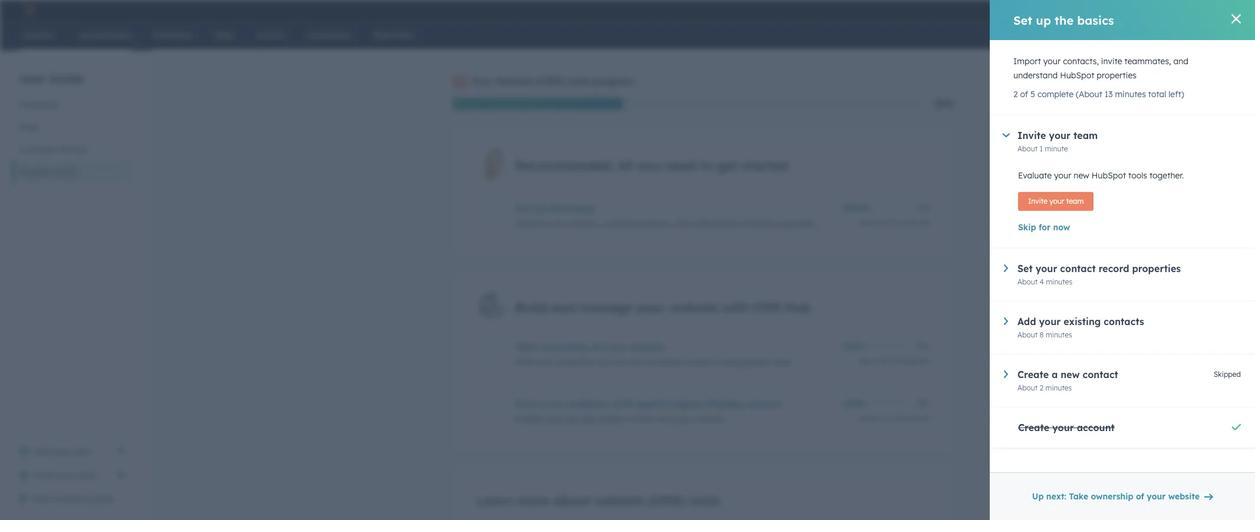 Task type: vqa. For each thing, say whether or not it's contained in the screenshot.
Sales
yes



Task type: locate. For each thing, give the bounding box(es) containing it.
with left cms at the right of page
[[722, 299, 750, 316]]

teammates, down set up the basics button
[[627, 219, 673, 230]]

1 vertical spatial caret image
[[1005, 265, 1009, 272]]

minutes inside add your existing contacts about 8 minutes
[[1046, 331, 1073, 340]]

invite your team down view your plan
[[33, 471, 98, 481]]

with up the "attract"
[[614, 399, 634, 411]]

powerful
[[650, 357, 684, 368]]

content down take ownership of your website 'button'
[[686, 357, 716, 368]]

2 vertical spatial content
[[696, 415, 725, 425]]

invite inside invite your team button
[[33, 471, 56, 481]]

new for contact
[[1061, 369, 1081, 381]]

0 horizontal spatial website
[[19, 167, 50, 178]]

1 vertical spatial contacts,
[[565, 219, 601, 230]]

website inside "button"
[[19, 167, 50, 178]]

3 left from the top
[[920, 415, 931, 424]]

create down create a new contact about 2 minutes
[[1019, 422, 1050, 434]]

team
[[1074, 130, 1099, 142], [1067, 197, 1085, 206], [78, 471, 98, 481]]

0 horizontal spatial teammates,
[[627, 219, 673, 230]]

new
[[1074, 170, 1090, 181], [1061, 369, 1081, 381]]

website inside take ownership of your website build and customize your site with powerful content management tools
[[629, 342, 665, 353]]

set up the basics dialog
[[990, 0, 1256, 521]]

0 horizontal spatial import
[[515, 219, 543, 230]]

0 vertical spatial teammates,
[[1125, 56, 1172, 67]]

1 horizontal spatial teammates,
[[1125, 56, 1172, 67]]

1 vertical spatial up
[[533, 203, 545, 215]]

build inside take ownership of your website build and customize your site with powerful content management tools
[[515, 357, 535, 368]]

1 vertical spatial teammates,
[[627, 219, 673, 230]]

website
[[496, 76, 534, 87], [19, 167, 50, 178]]

0 horizontal spatial 2
[[1014, 89, 1019, 100]]

minutes inside set your contact record properties about 4 minutes
[[1047, 278, 1073, 287]]

content
[[686, 357, 716, 368], [746, 399, 782, 411], [696, 415, 725, 425]]

0 vertical spatial caret image
[[1003, 133, 1011, 138]]

attract
[[598, 415, 625, 425]]

tools inside take ownership of your website build and customize your site with powerful content management tools
[[773, 357, 792, 368]]

1 vertical spatial invite
[[603, 219, 624, 230]]

invite inside set up the basics import your contacts, invite teammates, and understand hubspot properties
[[603, 219, 624, 230]]

set inside set your contact record properties about 4 minutes
[[1018, 263, 1033, 275]]

create left "a"
[[1018, 369, 1050, 381]]

create for create your account
[[1019, 422, 1050, 434]]

site left powerful
[[615, 357, 629, 368]]

up inside set up the basics import your contacts, invite teammates, and understand hubspot properties
[[533, 203, 545, 215]]

import inside import your contacts, invite teammates, and understand hubspot properties
[[1014, 56, 1042, 67]]

the for set up the basics
[[1055, 13, 1074, 27]]

minutes right 20
[[891, 357, 918, 366]]

for
[[1039, 222, 1051, 233]]

invite
[[1018, 130, 1047, 142], [1029, 197, 1048, 206], [33, 471, 56, 481]]

take up grow
[[515, 342, 538, 353]]

the left calling icon
[[1055, 13, 1074, 27]]

0 vertical spatial hubspot
[[1061, 70, 1095, 81]]

1 vertical spatial understand
[[693, 219, 737, 230]]

invite up start
[[33, 471, 56, 481]]

1 horizontal spatial (cms)
[[537, 76, 564, 87]]

new right "a"
[[1061, 369, 1081, 381]]

0 horizontal spatial the
[[548, 203, 564, 215]]

[object object] complete progress bar up about 13 minutes left
[[842, 207, 870, 210]]

1 horizontal spatial site
[[615, 357, 629, 368]]

contact left record
[[1061, 263, 1097, 275]]

invite your team up now
[[1029, 197, 1085, 206]]

up down recommended:
[[533, 203, 545, 215]]

basics inside dialog
[[1078, 13, 1115, 27]]

0 horizontal spatial site
[[565, 415, 579, 425]]

0 vertical spatial import
[[1014, 56, 1042, 67]]

1 horizontal spatial up
[[1037, 13, 1052, 27]]

33% up about 20 minutes left
[[917, 342, 931, 351]]

sales button
[[12, 116, 132, 139]]

2 33% from the top
[[917, 399, 931, 408]]

customize
[[554, 357, 594, 368]]

0 vertical spatial of
[[1021, 89, 1029, 100]]

properties inside set up the basics import your contacts, invite teammates, and understand hubspot properties
[[776, 219, 816, 230]]

1 vertical spatial set
[[515, 203, 531, 215]]

search button
[[1225, 25, 1245, 45]]

minutes right the 4
[[1047, 278, 1073, 287]]

and down search hubspot 'search box'
[[1174, 56, 1189, 67]]

user guide views element
[[12, 51, 132, 183]]

with
[[722, 299, 750, 316], [632, 357, 648, 368], [614, 399, 634, 411], [657, 415, 674, 425]]

ownership inside up next: take ownership of your website button
[[1092, 492, 1134, 503]]

[object object] complete progress bar for take ownership of your website
[[842, 345, 865, 349]]

2 vertical spatial caret image
[[1005, 318, 1009, 326]]

up inside dialog
[[1037, 13, 1052, 27]]

up for set up the basics
[[1037, 13, 1052, 27]]

33% up about 16 minutes left
[[917, 399, 931, 408]]

menu containing music
[[1004, 0, 1242, 19]]

0 vertical spatial 33%
[[917, 342, 931, 351]]

0 horizontal spatial 13
[[882, 219, 889, 228]]

site down audience
[[565, 415, 579, 425]]

0 vertical spatial contacts,
[[1064, 56, 1100, 67]]

now
[[1054, 222, 1071, 233]]

0 vertical spatial create
[[1018, 369, 1050, 381]]

hubspot image
[[21, 2, 35, 17]]

0 vertical spatial 13
[[1105, 89, 1114, 100]]

1 build from the top
[[515, 299, 548, 316]]

record
[[1099, 263, 1130, 275]]

0 horizontal spatial contacts,
[[565, 219, 601, 230]]

hubspot inside set up the basics import your contacts, invite teammates, and understand hubspot properties
[[740, 219, 774, 230]]

contacts
[[1105, 316, 1145, 328]]

1 vertical spatial left
[[920, 357, 931, 366]]

(cms) inside "button"
[[52, 167, 76, 178]]

1 vertical spatial invite your team
[[33, 471, 98, 481]]

left right 16 on the right of page
[[920, 415, 931, 424]]

of inside up next: take ownership of your website button
[[1137, 492, 1145, 503]]

2 vertical spatial left
[[920, 415, 931, 424]]

content down friendly
[[696, 415, 725, 425]]

1 vertical spatial 33%
[[917, 399, 931, 408]]

website up the your website (cms) tools progress progress bar
[[496, 76, 534, 87]]

[object object] complete progress bar up about 16 minutes left
[[842, 402, 865, 406]]

website (cms)
[[19, 167, 76, 178]]

the down recommended:
[[548, 203, 564, 215]]

2 build from the top
[[515, 357, 535, 368]]

2 horizontal spatial (cms)
[[648, 493, 686, 510]]

0 vertical spatial basics
[[1078, 13, 1115, 27]]

start overview demo
[[33, 494, 114, 505]]

invite inside invite your team about 1 minute
[[1018, 130, 1047, 142]]

and inside grow your audience with search engine-friendly content publish your site and attract visitors with your content
[[581, 415, 596, 425]]

about 20 minutes left
[[859, 357, 931, 366]]

16
[[882, 415, 889, 424]]

your inside add your existing contacts about 8 minutes
[[1040, 316, 1061, 328]]

13 inside set up the basics dialog
[[1105, 89, 1114, 100]]

1 horizontal spatial website
[[496, 76, 534, 87]]

up
[[1037, 13, 1052, 27], [533, 203, 545, 215]]

1 vertical spatial the
[[548, 203, 564, 215]]

contact inside set your contact record properties about 4 minutes
[[1061, 263, 1097, 275]]

notifications button
[[1160, 0, 1180, 19]]

left for set up the basics
[[920, 219, 931, 228]]

menu item
[[1067, 0, 1069, 19]]

1 vertical spatial properties
[[776, 219, 816, 230]]

1 horizontal spatial contacts,
[[1064, 56, 1100, 67]]

13
[[1105, 89, 1114, 100], [882, 219, 889, 228]]

0 horizontal spatial ownership
[[540, 342, 589, 353]]

new up invite your team link
[[1074, 170, 1090, 181]]

1 vertical spatial build
[[515, 357, 535, 368]]

2 vertical spatial properties
[[1133, 263, 1182, 275]]

left right 20
[[920, 357, 931, 366]]

1 horizontal spatial basics
[[1078, 13, 1115, 27]]

left
[[920, 219, 931, 228], [920, 357, 931, 366], [920, 415, 931, 424]]

contact inside create a new contact about 2 minutes
[[1083, 369, 1119, 381]]

0 vertical spatial new
[[1074, 170, 1090, 181]]

create
[[1018, 369, 1050, 381], [1019, 422, 1050, 434]]

ownership
[[540, 342, 589, 353], [1092, 492, 1134, 503]]

up right "upgrade" image
[[1037, 13, 1052, 27]]

your inside button
[[1148, 492, 1167, 503]]

contact
[[1061, 263, 1097, 275], [1083, 369, 1119, 381]]

1 horizontal spatial of
[[1021, 89, 1029, 100]]

help button
[[1120, 0, 1140, 19]]

33%
[[917, 342, 931, 351], [917, 399, 931, 408]]

1 vertical spatial take
[[1070, 492, 1089, 503]]

and down audience
[[581, 415, 596, 425]]

1 horizontal spatial ownership
[[1092, 492, 1134, 503]]

your inside set up the basics import your contacts, invite teammates, and understand hubspot properties
[[545, 219, 563, 230]]

0 vertical spatial left
[[920, 219, 931, 228]]

0 vertical spatial take
[[515, 342, 538, 353]]

service
[[59, 145, 88, 155]]

1 horizontal spatial invite your team
[[1029, 197, 1085, 206]]

create inside create a new contact about 2 minutes
[[1018, 369, 1050, 381]]

minutes right 8
[[1046, 331, 1073, 340]]

0 vertical spatial set
[[1014, 13, 1033, 27]]

4
[[1040, 278, 1045, 287]]

site inside grow your audience with search engine-friendly content publish your site and attract visitors with your content
[[565, 415, 579, 425]]

with left powerful
[[632, 357, 648, 368]]

(cms)
[[537, 76, 564, 87], [52, 167, 76, 178], [648, 493, 686, 510]]

close image
[[1232, 14, 1242, 24]]

1 horizontal spatial understand
[[1014, 70, 1058, 81]]

2 vertical spatial set
[[1018, 263, 1033, 275]]

team down (about
[[1074, 130, 1099, 142]]

grow your audience with search engine-friendly content publish your site and attract visitors with your content
[[515, 399, 782, 425]]

about inside invite your team about 1 minute
[[1018, 145, 1038, 153]]

left down 40%
[[920, 219, 931, 228]]

1 vertical spatial 2
[[1040, 384, 1044, 393]]

build and manage your website with cms hub
[[515, 299, 812, 316]]

1 vertical spatial team
[[1067, 197, 1085, 206]]

the
[[1055, 13, 1074, 27], [548, 203, 564, 215]]

1 vertical spatial create
[[1019, 422, 1050, 434]]

the inside dialog
[[1055, 13, 1074, 27]]

1 horizontal spatial 2
[[1040, 384, 1044, 393]]

basics for set up the basics import your contacts, invite teammates, and understand hubspot properties
[[566, 203, 596, 215]]

1 vertical spatial site
[[565, 415, 579, 425]]

demo
[[92, 494, 114, 505]]

2 left 5
[[1014, 89, 1019, 100]]

the inside set up the basics import your contacts, invite teammates, and understand hubspot properties
[[548, 203, 564, 215]]

0 vertical spatial [object object] complete progress bar
[[842, 207, 870, 210]]

basics inside set up the basics import your contacts, invite teammates, and understand hubspot properties
[[566, 203, 596, 215]]

0 vertical spatial invite your team
[[1029, 197, 1085, 206]]

and left customize
[[537, 357, 552, 368]]

import inside set up the basics import your contacts, invite teammates, and understand hubspot properties
[[515, 219, 543, 230]]

(about
[[1077, 89, 1103, 100]]

40%
[[916, 204, 931, 213]]

1 vertical spatial new
[[1061, 369, 1081, 381]]

0 vertical spatial website
[[496, 76, 534, 87]]

teammates, down search hubspot 'search box'
[[1125, 56, 1172, 67]]

1 vertical spatial (cms)
[[52, 167, 76, 178]]

total
[[1149, 89, 1167, 100]]

properties inside set your contact record properties about 4 minutes
[[1133, 263, 1182, 275]]

1 vertical spatial 13
[[882, 219, 889, 228]]

marketplaces button
[[1093, 0, 1118, 19]]

view your plan link
[[12, 441, 132, 464]]

skipped
[[1215, 370, 1242, 379]]

import
[[1014, 56, 1042, 67], [515, 219, 543, 230]]

1 vertical spatial website
[[19, 167, 50, 178]]

understand down set up the basics button
[[693, 219, 737, 230]]

invite your team button
[[12, 464, 132, 488]]

your website (cms) tools progress
[[472, 76, 634, 87]]

0 horizontal spatial basics
[[566, 203, 596, 215]]

set inside set up the basics import your contacts, invite teammates, and understand hubspot properties
[[515, 203, 531, 215]]

menu
[[1004, 0, 1242, 19]]

1 33% from the top
[[917, 342, 931, 351]]

0 horizontal spatial up
[[533, 203, 545, 215]]

minutes inside create a new contact about 2 minutes
[[1046, 384, 1073, 393]]

0 vertical spatial team
[[1074, 130, 1099, 142]]

take
[[515, 342, 538, 353], [1070, 492, 1089, 503]]

tools
[[567, 76, 590, 87], [1129, 170, 1148, 181], [773, 357, 792, 368], [690, 493, 721, 510]]

0 vertical spatial build
[[515, 299, 548, 316]]

caret image for add
[[1005, 318, 1009, 326]]

set up the basics import your contacts, invite teammates, and understand hubspot properties
[[515, 203, 816, 230]]

1 horizontal spatial take
[[1070, 492, 1089, 503]]

2 horizontal spatial of
[[1137, 492, 1145, 503]]

calling icon button
[[1071, 2, 1091, 17]]

1 vertical spatial content
[[746, 399, 782, 411]]

import your contacts, invite teammates, and understand hubspot properties
[[1014, 56, 1189, 81]]

1 vertical spatial ownership
[[1092, 492, 1134, 503]]

settings image
[[1145, 5, 1155, 16]]

basics
[[1078, 13, 1115, 27], [566, 203, 596, 215]]

ownership right the next:
[[1092, 492, 1134, 503]]

0 horizontal spatial invite your team
[[33, 471, 98, 481]]

[object object] complete progress bar up about 20 minutes left
[[842, 345, 865, 349]]

0 horizontal spatial invite
[[603, 219, 624, 230]]

evaluate your new hubspot tools together.
[[1019, 170, 1185, 181]]

set for set up the basics import your contacts, invite teammates, and understand hubspot properties
[[515, 203, 531, 215]]

of inside take ownership of your website build and customize your site with powerful content management tools
[[592, 342, 601, 353]]

1 left from the top
[[920, 219, 931, 228]]

3 [object object] complete progress bar from the top
[[842, 402, 865, 406]]

understand
[[1014, 70, 1058, 81], [693, 219, 737, 230]]

36%
[[935, 98, 954, 110]]

greg robinson image
[[1189, 4, 1200, 15]]

and inside take ownership of your website build and customize your site with powerful content management tools
[[537, 357, 552, 368]]

1 vertical spatial contact
[[1083, 369, 1119, 381]]

take right the next:
[[1070, 492, 1089, 503]]

up next: take ownership of your website button
[[1025, 486, 1221, 509]]

0 vertical spatial the
[[1055, 13, 1074, 27]]

about inside create a new contact about 2 minutes
[[1018, 384, 1038, 393]]

properties inside import your contacts, invite teammates, and understand hubspot properties
[[1097, 70, 1137, 81]]

1 horizontal spatial import
[[1014, 56, 1042, 67]]

[object object] complete progress bar
[[842, 207, 870, 210], [842, 345, 865, 349], [842, 402, 865, 406]]

1 horizontal spatial 13
[[1105, 89, 1114, 100]]

1 vertical spatial hubspot
[[1092, 170, 1127, 181]]

grow your audience with search engine-friendly content button
[[515, 399, 835, 411]]

1 [object object] complete progress bar from the top
[[842, 207, 870, 210]]

set for set up the basics
[[1014, 13, 1033, 27]]

0 vertical spatial contact
[[1061, 263, 1097, 275]]

invite down evaluate
[[1029, 197, 1048, 206]]

and inside set up the basics import your contacts, invite teammates, and understand hubspot properties
[[675, 219, 690, 230]]

1 vertical spatial of
[[592, 342, 601, 353]]

1 horizontal spatial invite
[[1102, 56, 1123, 67]]

website down customer
[[19, 167, 50, 178]]

2 left from the top
[[920, 357, 931, 366]]

contact right "a"
[[1083, 369, 1119, 381]]

[object object] complete progress bar for set up the basics
[[842, 207, 870, 210]]

understand inside import your contacts, invite teammates, and understand hubspot properties
[[1014, 70, 1058, 81]]

content right friendly
[[746, 399, 782, 411]]

new inside create a new contact about 2 minutes
[[1061, 369, 1081, 381]]

0 vertical spatial invite
[[1018, 130, 1047, 142]]

about inside add your existing contacts about 8 minutes
[[1018, 331, 1038, 340]]

ownership up customize
[[540, 342, 589, 353]]

and
[[1174, 56, 1189, 67], [675, 219, 690, 230], [552, 299, 576, 316], [537, 357, 552, 368], [581, 415, 596, 425]]

2 up create your account
[[1040, 384, 1044, 393]]

tools inside set up the basics dialog
[[1129, 170, 1148, 181]]

0 vertical spatial ownership
[[540, 342, 589, 353]]

invite your team inside set up the basics dialog
[[1029, 197, 1085, 206]]

understand up 5
[[1014, 70, 1058, 81]]

create a new contact about 2 minutes
[[1018, 369, 1119, 393]]

your inside invite your team about 1 minute
[[1050, 130, 1071, 142]]

0 horizontal spatial take
[[515, 342, 538, 353]]

0 vertical spatial content
[[686, 357, 716, 368]]

0 vertical spatial properties
[[1097, 70, 1137, 81]]

build
[[515, 299, 548, 316], [515, 357, 535, 368]]

team down plan
[[78, 471, 98, 481]]

2 vertical spatial team
[[78, 471, 98, 481]]

1 horizontal spatial the
[[1055, 13, 1074, 27]]

the for set up the basics import your contacts, invite teammates, and understand hubspot properties
[[548, 203, 564, 215]]

1 vertical spatial basics
[[566, 203, 596, 215]]

2 [object object] complete progress bar from the top
[[842, 345, 865, 349]]

0 vertical spatial site
[[615, 357, 629, 368]]

minutes down "a"
[[1046, 384, 1073, 393]]

team up now
[[1067, 197, 1085, 206]]

hubspot
[[1061, 70, 1095, 81], [1092, 170, 1127, 181], [740, 219, 774, 230]]

contacts, inside set up the basics import your contacts, invite teammates, and understand hubspot properties
[[565, 219, 601, 230]]

and down set up the basics button
[[675, 219, 690, 230]]

caret image
[[1003, 133, 1011, 138], [1005, 265, 1009, 272], [1005, 318, 1009, 326]]

1 vertical spatial import
[[515, 219, 543, 230]]

invite up 1 in the top right of the page
[[1018, 130, 1047, 142]]

1 vertical spatial [object object] complete progress bar
[[842, 345, 865, 349]]

1 vertical spatial invite
[[1029, 197, 1048, 206]]

0 vertical spatial invite
[[1102, 56, 1123, 67]]

properties
[[1097, 70, 1137, 81], [776, 219, 816, 230], [1133, 263, 1182, 275]]



Task type: describe. For each thing, give the bounding box(es) containing it.
ownership inside take ownership of your website build and customize your site with powerful content management tools
[[540, 342, 589, 353]]

your inside button
[[58, 471, 75, 481]]

2 vertical spatial (cms)
[[648, 493, 686, 510]]

skip for now
[[1019, 222, 1071, 233]]

minutes down 40%
[[891, 219, 918, 228]]

caret image for invite
[[1003, 133, 1011, 138]]

team inside button
[[78, 471, 98, 481]]

to
[[700, 158, 713, 174]]

publish
[[515, 415, 543, 425]]

website (cms) button
[[12, 161, 132, 183]]

plan
[[74, 447, 90, 458]]

caret image for set
[[1005, 265, 1009, 272]]

set up the basics
[[1014, 13, 1115, 27]]

your inside set your contact record properties about 4 minutes
[[1036, 263, 1058, 275]]

create for create a new contact about 2 minutes
[[1018, 369, 1050, 381]]

user guide
[[19, 71, 84, 86]]

2 of 5 complete (about 13 minutes total left)
[[1014, 89, 1185, 100]]

hubspot inside import your contacts, invite teammates, and understand hubspot properties
[[1061, 70, 1095, 81]]

and left the manage
[[552, 299, 576, 316]]

Search HubSpot search field
[[1090, 25, 1235, 45]]

calling icon image
[[1075, 5, 1086, 15]]

take ownership of your website build and customize your site with powerful content management tools
[[515, 342, 792, 368]]

teammates, inside set up the basics import your contacts, invite teammates, and understand hubspot properties
[[627, 219, 673, 230]]

visitors
[[627, 415, 655, 425]]

a
[[1052, 369, 1059, 381]]

link opens in a new window image
[[117, 448, 125, 457]]

friendly
[[707, 399, 743, 411]]

start overview demo link
[[12, 488, 132, 511]]

more
[[517, 493, 550, 510]]

about
[[554, 493, 592, 510]]

new for hubspot
[[1074, 170, 1090, 181]]

with inside take ownership of your website build and customize your site with powerful content management tools
[[632, 357, 648, 368]]

sales
[[19, 122, 39, 133]]

hub
[[786, 299, 812, 316]]

minutes left total
[[1116, 89, 1147, 100]]

need
[[665, 158, 697, 174]]

and inside import your contacts, invite teammates, and understand hubspot properties
[[1174, 56, 1189, 67]]

team inside invite your team about 1 minute
[[1074, 130, 1099, 142]]

get
[[717, 158, 738, 174]]

music
[[1202, 5, 1223, 14]]

about 13 minutes left
[[860, 219, 931, 228]]

minutes right 16 on the right of page
[[891, 415, 918, 424]]

engine-
[[671, 399, 707, 411]]

[object object] complete progress bar for grow your audience with search engine-friendly content
[[842, 402, 865, 406]]

understand inside set up the basics import your contacts, invite teammates, and understand hubspot properties
[[693, 219, 737, 230]]

cms
[[753, 299, 782, 316]]

set up the basics button
[[515, 203, 835, 215]]

view
[[33, 447, 52, 458]]

link opens in a new window image
[[117, 445, 125, 460]]

recommended:
[[515, 158, 614, 174]]

site inside take ownership of your website build and customize your site with powerful content management tools
[[615, 357, 629, 368]]

set for set your contact record properties about 4 minutes
[[1018, 263, 1033, 275]]

upgrade
[[1026, 6, 1059, 15]]

invite your team about 1 minute
[[1018, 130, 1099, 153]]

customer service button
[[12, 139, 132, 161]]

add your existing contacts about 8 minutes
[[1018, 316, 1145, 340]]

guide
[[49, 71, 84, 86]]

existing
[[1064, 316, 1102, 328]]

0 vertical spatial 2
[[1014, 89, 1019, 100]]

teammates, inside import your contacts, invite teammates, and understand hubspot properties
[[1125, 56, 1172, 67]]

invite inside import your contacts, invite teammates, and understand hubspot properties
[[1102, 56, 1123, 67]]

contacts, inside import your contacts, invite teammates, and understand hubspot properties
[[1064, 56, 1100, 67]]

about 16 minutes left
[[860, 415, 931, 424]]

your website (cms) tools progress progress bar
[[453, 98, 623, 110]]

learn more about website (cms) tools
[[476, 493, 721, 510]]

audience
[[568, 399, 611, 411]]

started
[[742, 158, 789, 174]]

upgrade image
[[1013, 5, 1023, 16]]

customer
[[19, 145, 57, 155]]

next:
[[1047, 492, 1067, 503]]

8
[[1040, 331, 1044, 340]]

you
[[638, 158, 661, 174]]

skip
[[1019, 222, 1037, 233]]

take inside button
[[1070, 492, 1089, 503]]

hubspot link
[[14, 2, 44, 17]]

management
[[718, 357, 771, 368]]

overview
[[55, 494, 90, 505]]

marketplaces image
[[1100, 5, 1111, 16]]

create your account
[[1019, 422, 1115, 434]]

basics for set up the basics
[[1078, 13, 1115, 27]]

33% for grow your audience with search engine-friendly content
[[917, 399, 931, 408]]

about inside set your contact record properties about 4 minutes
[[1018, 278, 1038, 287]]

invite inside invite your team link
[[1029, 197, 1048, 206]]

with down grow your audience with search engine-friendly content button
[[657, 415, 674, 425]]

take inside take ownership of your website build and customize your site with powerful content management tools
[[515, 342, 538, 353]]

manage
[[580, 299, 633, 316]]

customer service
[[19, 145, 88, 155]]

up for set up the basics import your contacts, invite teammates, and understand hubspot properties
[[533, 203, 545, 215]]

website inside button
[[1169, 492, 1201, 503]]

start
[[33, 494, 53, 505]]

all
[[618, 158, 634, 174]]

up
[[1033, 492, 1044, 503]]

your inside import your contacts, invite teammates, and understand hubspot properties
[[1044, 56, 1061, 67]]

together.
[[1150, 170, 1185, 181]]

notifications image
[[1164, 5, 1175, 16]]

search image
[[1231, 31, 1239, 39]]

up next: take ownership of your website
[[1033, 492, 1201, 503]]

settings link
[[1143, 3, 1157, 16]]

complete
[[1038, 89, 1074, 100]]

2 inside create a new contact about 2 minutes
[[1040, 384, 1044, 393]]

1
[[1040, 145, 1044, 153]]

33% for take ownership of your website
[[917, 342, 931, 351]]

grow
[[515, 399, 540, 411]]

minute
[[1046, 145, 1069, 153]]

help image
[[1125, 5, 1136, 16]]

set your contact record properties about 4 minutes
[[1018, 263, 1182, 287]]

left for take ownership of your website
[[920, 357, 931, 366]]

invite your team link
[[1019, 192, 1095, 211]]

content inside take ownership of your website build and customize your site with powerful content management tools
[[686, 357, 716, 368]]

music button
[[1182, 0, 1241, 19]]

recommended: all you need to get started
[[515, 158, 789, 174]]

left)
[[1169, 89, 1185, 100]]

view your plan
[[33, 447, 90, 458]]

progress
[[593, 76, 634, 87]]

marketing button
[[12, 94, 132, 116]]

invite your team inside button
[[33, 471, 98, 481]]

0 vertical spatial (cms)
[[537, 76, 564, 87]]

add
[[1018, 316, 1037, 328]]

20
[[881, 357, 889, 366]]

marketing
[[19, 100, 58, 110]]

take ownership of your website button
[[515, 342, 835, 353]]

your
[[472, 76, 493, 87]]

evaluate
[[1019, 170, 1052, 181]]

left for grow your audience with search engine-friendly content
[[920, 415, 931, 424]]

caret image
[[1005, 371, 1009, 379]]



